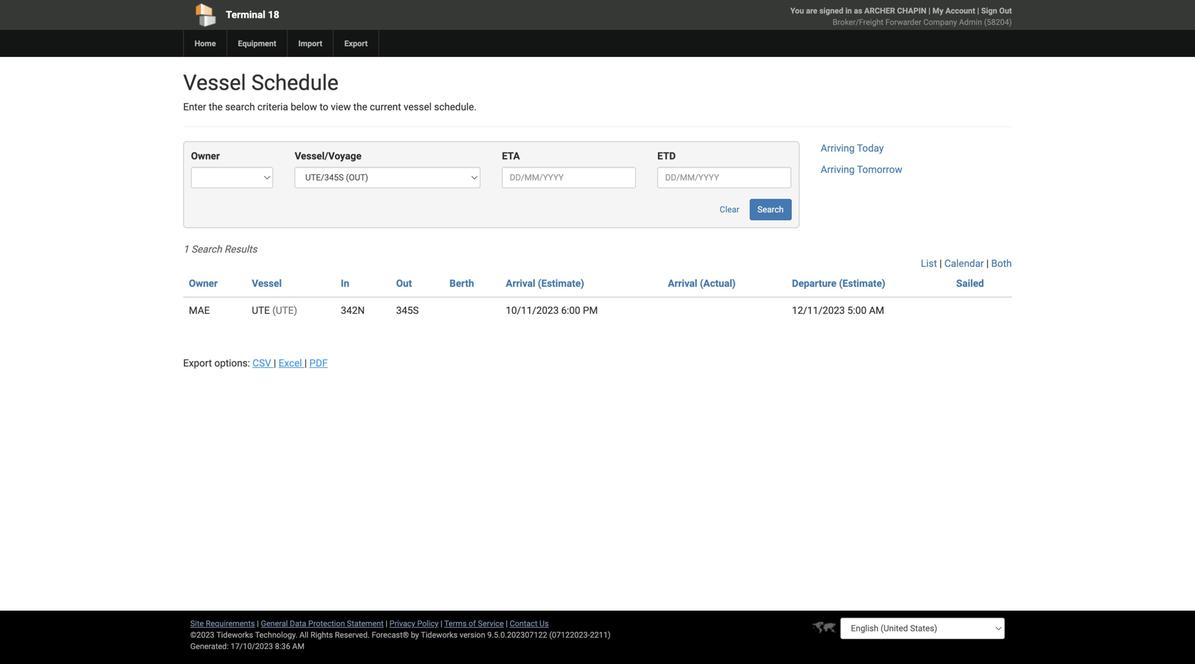 Task type: locate. For each thing, give the bounding box(es) containing it.
9.5.0.202307122
[[488, 630, 548, 639]]

clear
[[720, 205, 740, 215]]

| left 'my' at top right
[[929, 6, 931, 15]]

signed
[[820, 6, 844, 15]]

arrival (actual)
[[668, 277, 736, 289]]

1 horizontal spatial the
[[353, 101, 368, 113]]

(estimate) for departure (estimate)
[[839, 277, 886, 289]]

export
[[345, 39, 368, 48], [183, 357, 212, 369]]

us
[[540, 619, 549, 628]]

1 horizontal spatial vessel
[[252, 277, 282, 289]]

1 horizontal spatial (estimate)
[[839, 277, 886, 289]]

0 vertical spatial out
[[1000, 6, 1012, 15]]

departure
[[792, 277, 837, 289]]

both link
[[992, 258, 1012, 269]]

vessel link
[[252, 277, 282, 289]]

vessel
[[183, 70, 246, 95], [252, 277, 282, 289]]

vessel up enter
[[183, 70, 246, 95]]

arriving down arriving today 'link' at the right of page
[[821, 164, 855, 175]]

reserved.
[[335, 630, 370, 639]]

search
[[225, 101, 255, 113]]

excel
[[279, 357, 302, 369]]

technology.
[[255, 630, 298, 639]]

excel link
[[279, 357, 305, 369]]

1 horizontal spatial am
[[870, 305, 885, 316]]

all
[[300, 630, 309, 639]]

both
[[992, 258, 1012, 269]]

export for export options: csv | excel | pdf
[[183, 357, 212, 369]]

arrival (actual) link
[[668, 277, 736, 289]]

2 arrival from the left
[[668, 277, 698, 289]]

(07122023-
[[550, 630, 590, 639]]

am right 5:00
[[870, 305, 885, 316]]

arrival for arrival (actual)
[[668, 277, 698, 289]]

out up (58204)
[[1000, 6, 1012, 15]]

data
[[290, 619, 306, 628]]

10/11/2023 6:00 pm
[[506, 305, 598, 316]]

export for export
[[345, 39, 368, 48]]

18
[[268, 9, 279, 21]]

0 vertical spatial am
[[870, 305, 885, 316]]

as
[[854, 6, 863, 15]]

1 vertical spatial export
[[183, 357, 212, 369]]

1 horizontal spatial search
[[758, 205, 784, 215]]

forwarder
[[886, 17, 922, 27]]

statement
[[347, 619, 384, 628]]

1 horizontal spatial out
[[1000, 6, 1012, 15]]

0 horizontal spatial the
[[209, 101, 223, 113]]

policy
[[417, 619, 439, 628]]

arriving for arriving tomorrow
[[821, 164, 855, 175]]

csv
[[253, 357, 271, 369]]

0 horizontal spatial out
[[396, 277, 412, 289]]

am
[[870, 305, 885, 316], [292, 642, 305, 651]]

home link
[[183, 30, 227, 57]]

the
[[209, 101, 223, 113], [353, 101, 368, 113]]

0 horizontal spatial arrival
[[506, 277, 536, 289]]

2 (estimate) from the left
[[839, 277, 886, 289]]

342n
[[341, 305, 365, 316]]

0 vertical spatial vessel
[[183, 70, 246, 95]]

1 vertical spatial am
[[292, 642, 305, 651]]

the right view
[[353, 101, 368, 113]]

1 horizontal spatial arrival
[[668, 277, 698, 289]]

1 the from the left
[[209, 101, 223, 113]]

| up tideworks
[[441, 619, 443, 628]]

(estimate) for arrival (estimate)
[[538, 277, 585, 289]]

to
[[320, 101, 329, 113]]

search
[[758, 205, 784, 215], [191, 243, 222, 255]]

export left options:
[[183, 357, 212, 369]]

0 vertical spatial search
[[758, 205, 784, 215]]

| up forecast®
[[386, 619, 388, 628]]

5:00
[[848, 305, 867, 316]]

12/11/2023
[[792, 305, 845, 316]]

protection
[[308, 619, 345, 628]]

calendar link
[[945, 258, 984, 269]]

1 arriving from the top
[[821, 142, 855, 154]]

service
[[478, 619, 504, 628]]

the right enter
[[209, 101, 223, 113]]

2 arriving from the top
[[821, 164, 855, 175]]

345s
[[396, 305, 419, 316]]

arrival left (actual)
[[668, 277, 698, 289]]

|
[[929, 6, 931, 15], [978, 6, 980, 15], [940, 258, 942, 269], [987, 258, 989, 269], [274, 357, 276, 369], [305, 357, 307, 369], [257, 619, 259, 628], [386, 619, 388, 628], [441, 619, 443, 628], [506, 619, 508, 628]]

vessel up ute
[[252, 277, 282, 289]]

| right csv
[[274, 357, 276, 369]]

6:00
[[561, 305, 581, 316]]

list link
[[921, 258, 938, 269]]

general data protection statement link
[[261, 619, 384, 628]]

(estimate)
[[538, 277, 585, 289], [839, 277, 886, 289]]

privacy policy link
[[390, 619, 439, 628]]

vessel inside vessel schedule enter the search criteria below to view the current vessel schedule.
[[183, 70, 246, 95]]

0 vertical spatial arriving
[[821, 142, 855, 154]]

0 vertical spatial export
[[345, 39, 368, 48]]

list
[[921, 258, 938, 269]]

am down all
[[292, 642, 305, 651]]

results
[[224, 243, 257, 255]]

privacy
[[390, 619, 415, 628]]

out
[[1000, 6, 1012, 15], [396, 277, 412, 289]]

owner down enter
[[191, 150, 220, 162]]

out up 345s
[[396, 277, 412, 289]]

(estimate) up 5:00
[[839, 277, 886, 289]]

search right "1"
[[191, 243, 222, 255]]

1 vertical spatial arriving
[[821, 164, 855, 175]]

1 arrival from the left
[[506, 277, 536, 289]]

pdf
[[310, 357, 328, 369]]

search right clear button
[[758, 205, 784, 215]]

arrival up 10/11/2023
[[506, 277, 536, 289]]

broker/freight
[[833, 17, 884, 27]]

of
[[469, 619, 476, 628]]

0 horizontal spatial am
[[292, 642, 305, 651]]

1 (estimate) from the left
[[538, 277, 585, 289]]

(estimate) up 10/11/2023 6:00 pm
[[538, 277, 585, 289]]

arriving tomorrow
[[821, 164, 903, 175]]

| left both
[[987, 258, 989, 269]]

arrival (estimate)
[[506, 277, 585, 289]]

1 horizontal spatial export
[[345, 39, 368, 48]]

arriving up arriving tomorrow link
[[821, 142, 855, 154]]

terminal 18
[[226, 9, 279, 21]]

schedule.
[[434, 101, 477, 113]]

arriving for arriving today
[[821, 142, 855, 154]]

0 horizontal spatial search
[[191, 243, 222, 255]]

chapin
[[898, 6, 927, 15]]

sign out link
[[982, 6, 1012, 15]]

©2023 tideworks
[[190, 630, 253, 639]]

vessel for vessel schedule enter the search criteria below to view the current vessel schedule.
[[183, 70, 246, 95]]

ETA text field
[[502, 167, 636, 188]]

1 vertical spatial vessel
[[252, 277, 282, 289]]

arrival for arrival (estimate)
[[506, 277, 536, 289]]

calendar
[[945, 258, 984, 269]]

0 horizontal spatial export
[[183, 357, 212, 369]]

1 vertical spatial out
[[396, 277, 412, 289]]

today
[[857, 142, 884, 154]]

export down terminal 18 link
[[345, 39, 368, 48]]

vessel schedule enter the search criteria below to view the current vessel schedule.
[[183, 70, 477, 113]]

owner up mae
[[189, 277, 218, 289]]

by
[[411, 630, 419, 639]]

arrival
[[506, 277, 536, 289], [668, 277, 698, 289]]

vessel
[[404, 101, 432, 113]]

requirements
[[206, 619, 255, 628]]

1 vertical spatial search
[[191, 243, 222, 255]]

0 horizontal spatial (estimate)
[[538, 277, 585, 289]]

0 horizontal spatial vessel
[[183, 70, 246, 95]]

12/11/2023 5:00 am
[[792, 305, 885, 316]]



Task type: describe. For each thing, give the bounding box(es) containing it.
berth
[[450, 277, 474, 289]]

equipment
[[238, 39, 276, 48]]

general
[[261, 619, 288, 628]]

ute
[[252, 305, 270, 316]]

my account link
[[933, 6, 976, 15]]

in link
[[341, 277, 350, 289]]

berth link
[[450, 277, 474, 289]]

arriving tomorrow link
[[821, 164, 903, 175]]

1
[[183, 243, 189, 255]]

mae
[[189, 305, 210, 316]]

you
[[791, 6, 804, 15]]

options:
[[214, 357, 250, 369]]

clear button
[[712, 199, 748, 220]]

am inside the site requirements | general data protection statement | privacy policy | terms of service | contact us ©2023 tideworks technology. all rights reserved. forecast® by tideworks version 9.5.0.202307122 (07122023-2211) generated: 17/10/2023 8:36 am
[[292, 642, 305, 651]]

company
[[924, 17, 958, 27]]

search inside 1 search results list | calendar | both
[[191, 243, 222, 255]]

sailed
[[957, 277, 985, 289]]

ETD text field
[[658, 167, 792, 188]]

1 search results list | calendar | both
[[183, 243, 1012, 269]]

17/10/2023
[[231, 642, 273, 651]]

import
[[298, 39, 322, 48]]

rights
[[311, 630, 333, 639]]

(58204)
[[985, 17, 1012, 27]]

site requirements | general data protection statement | privacy policy | terms of service | contact us ©2023 tideworks technology. all rights reserved. forecast® by tideworks version 9.5.0.202307122 (07122023-2211) generated: 17/10/2023 8:36 am
[[190, 619, 611, 651]]

out link
[[396, 277, 412, 289]]

in
[[341, 277, 350, 289]]

arrival (estimate) link
[[506, 277, 585, 289]]

| up 9.5.0.202307122
[[506, 619, 508, 628]]

admin
[[960, 17, 983, 27]]

version
[[460, 630, 486, 639]]

| left general
[[257, 619, 259, 628]]

my
[[933, 6, 944, 15]]

arriving today
[[821, 142, 884, 154]]

| left sign
[[978, 6, 980, 15]]

terminal
[[226, 9, 266, 21]]

tomorrow
[[857, 164, 903, 175]]

contact
[[510, 619, 538, 628]]

pm
[[583, 305, 598, 316]]

below
[[291, 101, 317, 113]]

terminal 18 link
[[183, 0, 516, 30]]

search button
[[750, 199, 792, 220]]

etd
[[658, 150, 676, 162]]

import link
[[287, 30, 333, 57]]

site
[[190, 619, 204, 628]]

2 the from the left
[[353, 101, 368, 113]]

search inside button
[[758, 205, 784, 215]]

terms of service link
[[444, 619, 504, 628]]

generated:
[[190, 642, 229, 651]]

contact us link
[[510, 619, 549, 628]]

in
[[846, 6, 852, 15]]

csv link
[[253, 357, 274, 369]]

0 vertical spatial owner
[[191, 150, 220, 162]]

owner link
[[189, 277, 218, 289]]

vessel for vessel
[[252, 277, 282, 289]]

sign
[[982, 6, 998, 15]]

archer
[[865, 6, 896, 15]]

| left pdf
[[305, 357, 307, 369]]

forecast®
[[372, 630, 409, 639]]

(actual)
[[700, 277, 736, 289]]

enter
[[183, 101, 206, 113]]

schedule
[[251, 70, 339, 95]]

site requirements link
[[190, 619, 255, 628]]

ute (ute)
[[252, 305, 297, 316]]

| right list link
[[940, 258, 942, 269]]

account
[[946, 6, 976, 15]]

8:36
[[275, 642, 290, 651]]

home
[[195, 39, 216, 48]]

departure (estimate) link
[[792, 277, 886, 289]]

current
[[370, 101, 401, 113]]

departure (estimate)
[[792, 277, 886, 289]]

terms
[[444, 619, 467, 628]]

are
[[806, 6, 818, 15]]

eta
[[502, 150, 520, 162]]

out inside you are signed in as archer chapin | my account | sign out broker/freight forwarder company admin (58204)
[[1000, 6, 1012, 15]]

1 vertical spatial owner
[[189, 277, 218, 289]]

export options: csv | excel | pdf
[[183, 357, 328, 369]]

criteria
[[258, 101, 288, 113]]

(ute)
[[272, 305, 297, 316]]



Task type: vqa. For each thing, say whether or not it's contained in the screenshot.
rightmost Send
no



